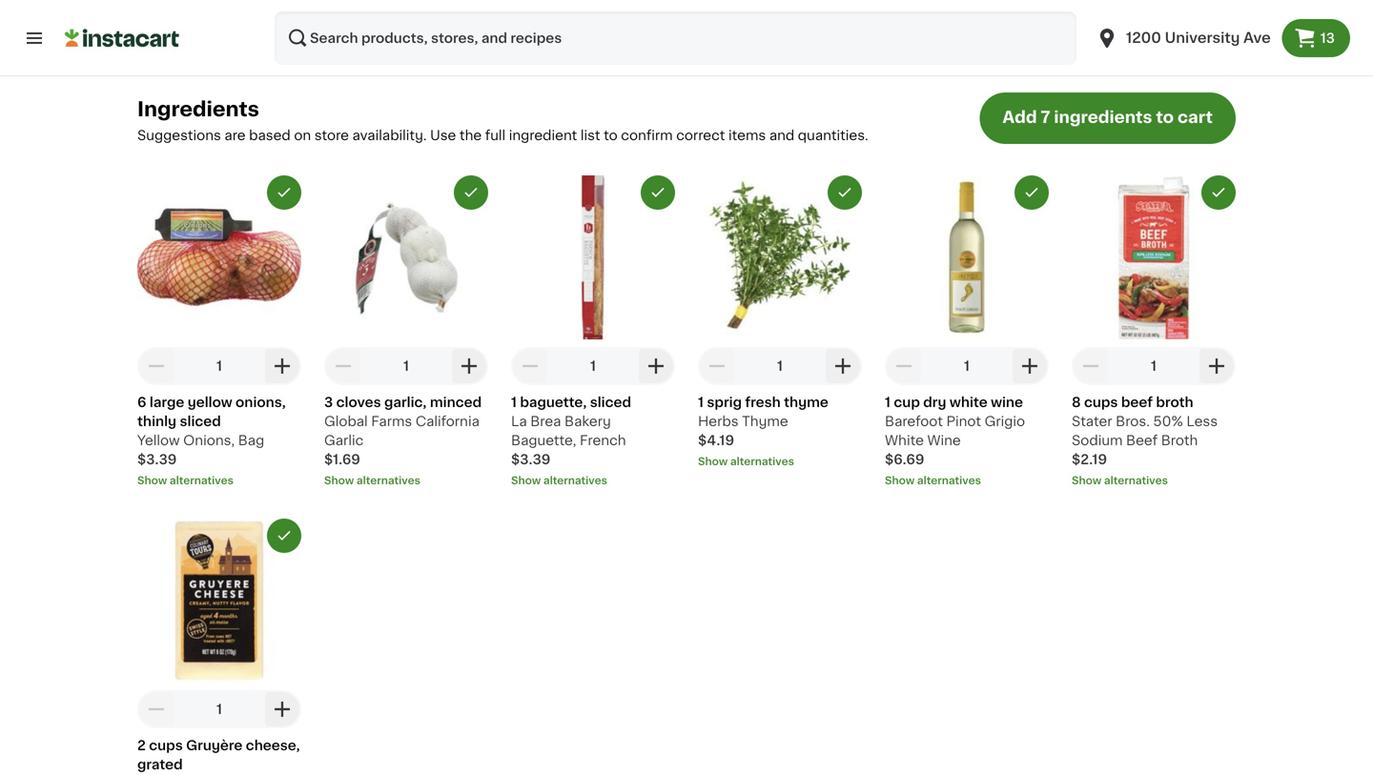 Task type: vqa. For each thing, say whether or not it's contained in the screenshot.


Task type: describe. For each thing, give the bounding box(es) containing it.
13 button
[[1282, 19, 1350, 57]]

add
[[1003, 109, 1037, 125]]

$1.69
[[324, 453, 360, 466]]

cup
[[894, 396, 920, 409]]

bag
[[238, 434, 264, 447]]

show inside 3 cloves garlic, minced global farms california garlic $1.69 show alternatives
[[324, 475, 354, 486]]

suggestions are based on store availability. use the full ingredient list to confirm correct items and quantities.
[[137, 129, 868, 142]]

unselect item image for 6 large yellow onions, thinly sliced
[[276, 184, 293, 201]]

gruyère
[[186, 739, 243, 752]]

thyme
[[784, 396, 829, 409]]

full
[[485, 129, 506, 142]]

1 for decrement quantity icon related to cups
[[1151, 359, 1157, 373]]

unselect item image for 1 sprig fresh thyme
[[836, 184, 853, 201]]

$4.19
[[698, 434, 734, 447]]

sliced inside the 6 large yellow onions, thinly sliced yellow onions, bag $3.39 show alternatives
[[180, 415, 221, 428]]

add 7 ingredients to cart button
[[980, 92, 1236, 144]]

less
[[1187, 415, 1218, 428]]

white
[[885, 434, 924, 447]]

1 sprig fresh thyme herbs thyme $4.19 show alternatives
[[698, 396, 829, 467]]

decrement quantity image for baguette,
[[519, 355, 542, 377]]

global
[[324, 415, 368, 428]]

show alternatives button for alternatives
[[698, 454, 862, 469]]

$3.39 inside 1 baguette, sliced la brea bakery baguette, french $3.39 show alternatives
[[511, 453, 551, 466]]

1 for cloves decrement quantity icon
[[403, 359, 409, 373]]

1200 university ave
[[1126, 31, 1271, 45]]

2
[[137, 739, 146, 752]]

alternatives inside 1 sprig fresh thyme herbs thyme $4.19 show alternatives
[[730, 456, 794, 467]]

sliced inside 1 baguette, sliced la brea bakery baguette, french $3.39 show alternatives
[[590, 396, 631, 409]]

california
[[416, 415, 480, 428]]

broth
[[1156, 396, 1193, 409]]

broth
[[1161, 434, 1198, 447]]

bros.
[[1116, 415, 1150, 428]]

decrement quantity image for cloves
[[332, 355, 355, 377]]

0 horizontal spatial to
[[604, 129, 618, 142]]

decrement quantity image up 2
[[145, 698, 168, 721]]

unselect item image for 1 baguette, sliced
[[649, 184, 667, 201]]

bakery
[[565, 415, 611, 428]]

wine
[[927, 434, 961, 447]]

7
[[1041, 109, 1050, 125]]

herbs
[[698, 415, 739, 428]]

ingredient
[[509, 129, 577, 142]]

stater
[[1072, 415, 1112, 428]]

list
[[581, 129, 600, 142]]

wine
[[991, 396, 1023, 409]]

unselect item image
[[462, 184, 480, 201]]

2 cups gruyère cheese, grated
[[137, 739, 300, 771]]

thinly
[[137, 415, 176, 428]]

show inside the 6 large yellow onions, thinly sliced yellow onions, bag $3.39 show alternatives
[[137, 475, 167, 486]]

1 for decrement quantity image corresponding to cup
[[964, 359, 970, 373]]

Search field
[[275, 11, 1076, 65]]

1 inside 1 sprig fresh thyme herbs thyme $4.19 show alternatives
[[698, 396, 704, 409]]

increment quantity image for 8 cups beef broth
[[1205, 355, 1228, 377]]

brea
[[530, 415, 561, 428]]

confirm
[[621, 129, 673, 142]]

baguette,
[[511, 434, 576, 447]]

increment quantity image for 6 large yellow onions, thinly sliced
[[271, 355, 294, 377]]

show inside 8 cups beef broth stater bros. 50% less sodium beef broth $2.19 show alternatives
[[1072, 475, 1102, 486]]

unselect item image for 1 cup dry white wine
[[1023, 184, 1040, 201]]

show alternatives button for $3.39
[[511, 473, 675, 488]]

6
[[137, 396, 146, 409]]

8
[[1072, 396, 1081, 409]]

onions,
[[236, 396, 286, 409]]

and
[[769, 129, 795, 142]]

use
[[430, 129, 456, 142]]

onions,
[[183, 434, 235, 447]]

items
[[729, 129, 766, 142]]

1 baguette, sliced la brea bakery baguette, french $3.39 show alternatives
[[511, 396, 631, 486]]

pinot
[[946, 415, 981, 428]]

sodium
[[1072, 434, 1123, 447]]

8 cups beef broth stater bros. 50% less sodium beef broth $2.19 show alternatives
[[1072, 396, 1218, 486]]

3
[[324, 396, 333, 409]]

13
[[1320, 31, 1335, 45]]



Task type: locate. For each thing, give the bounding box(es) containing it.
1 increment quantity image from the left
[[271, 355, 294, 377]]

decrement quantity image
[[145, 355, 168, 377], [519, 355, 542, 377], [893, 355, 915, 377]]

show alternatives button for white
[[885, 473, 1049, 488]]

increment quantity image
[[645, 355, 667, 377], [1205, 355, 1228, 377], [271, 698, 294, 721]]

show down $1.69
[[324, 475, 354, 486]]

baguette,
[[520, 396, 587, 409]]

None search field
[[275, 11, 1076, 65]]

to left cart
[[1156, 109, 1174, 125]]

to inside button
[[1156, 109, 1174, 125]]

show
[[698, 456, 728, 467], [137, 475, 167, 486], [324, 475, 354, 486], [511, 475, 541, 486], [885, 475, 915, 486], [1072, 475, 1102, 486]]

add 7 ingredients to cart
[[1003, 109, 1213, 125]]

1200
[[1126, 31, 1161, 45]]

sliced up bakery
[[590, 396, 631, 409]]

la
[[511, 415, 527, 428]]

show alternatives button for bag
[[137, 473, 301, 488]]

on
[[294, 129, 311, 142]]

the
[[460, 129, 482, 142]]

cups for stater
[[1084, 396, 1118, 409]]

1 vertical spatial to
[[604, 129, 618, 142]]

show down $6.69
[[885, 475, 915, 486]]

unselect item image
[[276, 184, 293, 201], [649, 184, 667, 201], [836, 184, 853, 201], [1023, 184, 1040, 201], [1210, 184, 1227, 201], [276, 527, 293, 544]]

show inside '1 cup dry white wine barefoot pinot grigio white wine $6.69 show alternatives'
[[885, 475, 915, 486]]

decrement quantity image up large on the left of the page
[[145, 355, 168, 377]]

2 $3.39 from the left
[[511, 453, 551, 466]]

to right list
[[604, 129, 618, 142]]

garlic,
[[384, 396, 427, 409]]

1 horizontal spatial sliced
[[590, 396, 631, 409]]

garlic
[[324, 434, 364, 447]]

unselect item image for 8 cups beef broth
[[1210, 184, 1227, 201]]

cups up stater
[[1084, 396, 1118, 409]]

decrement quantity image up 3
[[332, 355, 355, 377]]

0 vertical spatial sliced
[[590, 396, 631, 409]]

show alternatives button for $1.69
[[324, 473, 488, 488]]

show alternatives button down the 'wine'
[[885, 473, 1049, 488]]

show inside 1 baguette, sliced la brea bakery baguette, french $3.39 show alternatives
[[511, 475, 541, 486]]

show alternatives button for sodium
[[1072, 473, 1236, 488]]

cups up grated at the left bottom
[[149, 739, 183, 752]]

1 inside 1 baguette, sliced la brea bakery baguette, french $3.39 show alternatives
[[511, 396, 517, 409]]

show down the yellow
[[137, 475, 167, 486]]

1 inside '1 cup dry white wine barefoot pinot grigio white wine $6.69 show alternatives'
[[885, 396, 891, 409]]

large
[[150, 396, 184, 409]]

alternatives down the beef
[[1104, 475, 1168, 486]]

1 up fresh
[[777, 359, 783, 373]]

decrement quantity image for cup
[[893, 355, 915, 377]]

1 up bakery
[[590, 359, 596, 373]]

french
[[580, 434, 626, 447]]

based
[[249, 129, 291, 142]]

decrement quantity image up cup
[[893, 355, 915, 377]]

1 for decrement quantity icon on top of 2
[[216, 703, 222, 716]]

decrement quantity image up the sprig
[[706, 355, 729, 377]]

product group
[[137, 175, 301, 488], [324, 175, 488, 488], [511, 175, 675, 488], [698, 175, 862, 469], [885, 175, 1049, 488], [1072, 175, 1236, 488], [137, 519, 301, 775]]

show alternatives button down the farms
[[324, 473, 488, 488]]

alternatives inside 8 cups beef broth stater bros. 50% less sodium beef broth $2.19 show alternatives
[[1104, 475, 1168, 486]]

1 cup dry white wine barefoot pinot grigio white wine $6.69 show alternatives
[[885, 396, 1025, 486]]

0 vertical spatial cups
[[1084, 396, 1118, 409]]

beef
[[1121, 396, 1153, 409]]

farms
[[371, 415, 412, 428]]

1 up gruyère
[[216, 703, 222, 716]]

decrement quantity image for cups
[[1079, 355, 1102, 377]]

2 decrement quantity image from the left
[[519, 355, 542, 377]]

beef
[[1126, 434, 1158, 447]]

1 left the sprig
[[698, 396, 704, 409]]

cups for grated
[[149, 739, 183, 752]]

increment quantity image for 1 sprig fresh thyme
[[831, 355, 854, 377]]

quantities.
[[798, 129, 868, 142]]

1 left cup
[[885, 396, 891, 409]]

1 up beef
[[1151, 359, 1157, 373]]

$3.39 down the yellow
[[137, 453, 177, 466]]

2 horizontal spatial decrement quantity image
[[893, 355, 915, 377]]

cart
[[1178, 109, 1213, 125]]

3 decrement quantity image from the left
[[893, 355, 915, 377]]

to
[[1156, 109, 1174, 125], [604, 129, 618, 142]]

show alternatives button down the thyme
[[698, 454, 862, 469]]

grated
[[137, 758, 183, 771]]

alternatives inside 3 cloves garlic, minced global farms california garlic $1.69 show alternatives
[[357, 475, 420, 486]]

dry
[[923, 396, 946, 409]]

thyme
[[742, 415, 788, 428]]

show inside 1 sprig fresh thyme herbs thyme $4.19 show alternatives
[[698, 456, 728, 467]]

$3.39
[[137, 453, 177, 466], [511, 453, 551, 466]]

availability.
[[352, 129, 427, 142]]

1 horizontal spatial cups
[[1084, 396, 1118, 409]]

2 horizontal spatial increment quantity image
[[1205, 355, 1228, 377]]

1 up yellow
[[216, 359, 222, 373]]

ingredients
[[1054, 109, 1152, 125]]

cloves
[[336, 396, 381, 409]]

show down $2.19
[[1072, 475, 1102, 486]]

alternatives inside '1 cup dry white wine barefoot pinot grigio white wine $6.69 show alternatives'
[[917, 475, 981, 486]]

alternatives down the 'wine'
[[917, 475, 981, 486]]

1200 university ave button
[[1084, 11, 1282, 65]]

1 horizontal spatial decrement quantity image
[[519, 355, 542, 377]]

1 vertical spatial cups
[[149, 739, 183, 752]]

cups inside 8 cups beef broth stater bros. 50% less sodium beef broth $2.19 show alternatives
[[1084, 396, 1118, 409]]

show alternatives button down onions,
[[137, 473, 301, 488]]

decrement quantity image up 8
[[1079, 355, 1102, 377]]

show down baguette,
[[511, 475, 541, 486]]

correct
[[676, 129, 725, 142]]

alternatives down french
[[543, 475, 607, 486]]

1 horizontal spatial to
[[1156, 109, 1174, 125]]

barefoot
[[885, 415, 943, 428]]

are
[[224, 129, 246, 142]]

0 horizontal spatial cups
[[149, 739, 183, 752]]

decrement quantity image for sprig
[[706, 355, 729, 377]]

minced
[[430, 396, 482, 409]]

1 up white
[[964, 359, 970, 373]]

alternatives down $1.69
[[357, 475, 420, 486]]

3 increment quantity image from the left
[[831, 355, 854, 377]]

show alternatives button down the beef
[[1072, 473, 1236, 488]]

1 decrement quantity image from the left
[[145, 355, 168, 377]]

1 vertical spatial sliced
[[180, 415, 221, 428]]

3 cloves garlic, minced global farms california garlic $1.69 show alternatives
[[324, 396, 482, 486]]

cups
[[1084, 396, 1118, 409], [149, 739, 183, 752]]

university
[[1165, 31, 1240, 45]]

0 horizontal spatial $3.39
[[137, 453, 177, 466]]

decrement quantity image for large
[[145, 355, 168, 377]]

$3.39 down baguette,
[[511, 453, 551, 466]]

increment quantity image for 3 cloves garlic, minced
[[458, 355, 481, 377]]

1 horizontal spatial increment quantity image
[[645, 355, 667, 377]]

store
[[314, 129, 349, 142]]

yellow
[[188, 396, 232, 409]]

$2.19
[[1072, 453, 1107, 466]]

decrement quantity image up baguette, in the bottom of the page
[[519, 355, 542, 377]]

yellow
[[137, 434, 180, 447]]

increment quantity image
[[271, 355, 294, 377], [458, 355, 481, 377], [831, 355, 854, 377], [1018, 355, 1041, 377]]

sliced
[[590, 396, 631, 409], [180, 415, 221, 428]]

alternatives inside the 6 large yellow onions, thinly sliced yellow onions, bag $3.39 show alternatives
[[170, 475, 234, 486]]

decrement quantity image
[[332, 355, 355, 377], [706, 355, 729, 377], [1079, 355, 1102, 377], [145, 698, 168, 721]]

sliced up onions,
[[180, 415, 221, 428]]

4 increment quantity image from the left
[[1018, 355, 1041, 377]]

1 for sprig decrement quantity icon
[[777, 359, 783, 373]]

0 horizontal spatial decrement quantity image
[[145, 355, 168, 377]]

$3.39 inside the 6 large yellow onions, thinly sliced yellow onions, bag $3.39 show alternatives
[[137, 453, 177, 466]]

white
[[950, 396, 988, 409]]

alternatives inside 1 baguette, sliced la brea bakery baguette, french $3.39 show alternatives
[[543, 475, 607, 486]]

1200 university ave button
[[1095, 11, 1271, 65]]

alternatives down onions,
[[170, 475, 234, 486]]

increment quantity image for 1 baguette, sliced
[[645, 355, 667, 377]]

instacart logo image
[[65, 27, 179, 50]]

show alternatives button
[[698, 454, 862, 469], [137, 473, 301, 488], [324, 473, 488, 488], [511, 473, 675, 488], [885, 473, 1049, 488], [1072, 473, 1236, 488]]

alternatives down the thyme
[[730, 456, 794, 467]]

grigio
[[985, 415, 1025, 428]]

cheese,
[[246, 739, 300, 752]]

alternatives
[[730, 456, 794, 467], [170, 475, 234, 486], [357, 475, 420, 486], [543, 475, 607, 486], [917, 475, 981, 486], [1104, 475, 1168, 486]]

sprig
[[707, 396, 742, 409]]

50%
[[1153, 415, 1183, 428]]

1 horizontal spatial $3.39
[[511, 453, 551, 466]]

1 for baguette,'s decrement quantity image
[[590, 359, 596, 373]]

show down $4.19
[[698, 456, 728, 467]]

cups inside 2 cups gruyère cheese, grated
[[149, 739, 183, 752]]

$6.69
[[885, 453, 924, 466]]

0 vertical spatial to
[[1156, 109, 1174, 125]]

1
[[216, 359, 222, 373], [403, 359, 409, 373], [590, 359, 596, 373], [777, 359, 783, 373], [964, 359, 970, 373], [1151, 359, 1157, 373], [511, 396, 517, 409], [698, 396, 704, 409], [885, 396, 891, 409], [216, 703, 222, 716]]

0 horizontal spatial sliced
[[180, 415, 221, 428]]

suggestions
[[137, 129, 221, 142]]

0 horizontal spatial increment quantity image
[[271, 698, 294, 721]]

1 for decrement quantity image for large
[[216, 359, 222, 373]]

1 $3.39 from the left
[[137, 453, 177, 466]]

show alternatives button down french
[[511, 473, 675, 488]]

1 up garlic,
[[403, 359, 409, 373]]

1 up the la
[[511, 396, 517, 409]]

fresh
[[745, 396, 781, 409]]

6 large yellow onions, thinly sliced yellow onions, bag $3.39 show alternatives
[[137, 396, 286, 486]]

increment quantity image for 1 cup dry white wine
[[1018, 355, 1041, 377]]

ave
[[1243, 31, 1271, 45]]

2 increment quantity image from the left
[[458, 355, 481, 377]]



